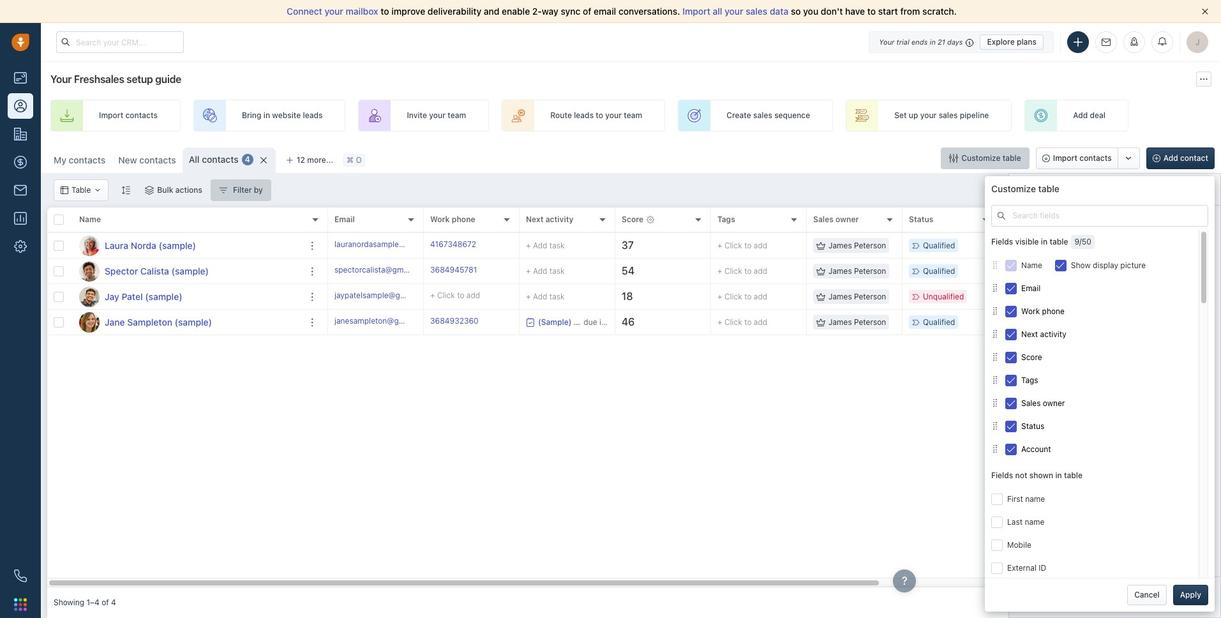 Task type: locate. For each thing, give the bounding box(es) containing it.
2 vertical spatial import
[[1053, 153, 1078, 163]]

1 horizontal spatial tags
[[1022, 375, 1038, 385]]

1 vertical spatial score
[[1022, 352, 1042, 362]]

in left 21
[[930, 37, 936, 46]]

id
[[1039, 563, 1047, 573]]

grid
[[47, 207, 1120, 587]]

tags inside grid
[[718, 215, 735, 224]]

name up 'l' image
[[79, 215, 101, 224]]

0 horizontal spatial next
[[526, 215, 544, 224]]

improve
[[392, 6, 425, 17]]

0 horizontal spatial sales
[[813, 215, 834, 224]]

new contacts button
[[112, 147, 182, 173], [118, 155, 176, 165]]

data
[[770, 6, 789, 17]]

0 horizontal spatial activity
[[546, 215, 574, 224]]

work phone button
[[991, 300, 1199, 323]]

0 vertical spatial work
[[430, 215, 450, 224]]

1 horizontal spatial status
[[1022, 421, 1045, 431]]

Search your CRM... text field
[[56, 31, 184, 53]]

4 peterson from the top
[[854, 317, 886, 327]]

4 right '1–4'
[[111, 598, 116, 607]]

0 horizontal spatial work
[[430, 215, 450, 224]]

create
[[727, 111, 751, 120]]

0 vertical spatial your
[[879, 37, 895, 46]]

Search fields field
[[991, 205, 1209, 227]]

activity inside grid
[[546, 215, 574, 224]]

import for the import contacts button
[[1053, 153, 1078, 163]]

0 vertical spatial task
[[550, 240, 565, 250]]

+ click to add for 46
[[718, 317, 768, 327]]

sales owner
[[813, 215, 859, 224], [1022, 398, 1065, 408]]

1 horizontal spatial import
[[683, 6, 711, 17]]

add
[[754, 241, 768, 250], [754, 266, 768, 276], [467, 290, 480, 300], [754, 292, 768, 301], [754, 317, 768, 327]]

2 horizontal spatial import
[[1053, 153, 1078, 163]]

email inside email button
[[1022, 283, 1041, 293]]

press space to select this row. row
[[47, 233, 328, 259], [328, 233, 1120, 259], [47, 259, 328, 284], [328, 259, 1120, 284], [47, 284, 328, 310], [328, 284, 1120, 310], [47, 310, 328, 335], [328, 310, 1120, 335]]

3 + add task from the top
[[526, 291, 565, 301]]

1 horizontal spatial leads
[[574, 111, 594, 120]]

0 vertical spatial customize table
[[962, 153, 1021, 163]]

press space to select this row. row containing 54
[[328, 259, 1120, 284]]

0 vertical spatial tags
[[718, 215, 735, 224]]

new
[[118, 155, 137, 165]]

1 horizontal spatial next activity
[[1022, 329, 1067, 339]]

james
[[829, 241, 852, 250], [829, 266, 852, 276], [829, 292, 852, 301], [829, 317, 852, 327]]

to inside 'link'
[[596, 111, 603, 120]]

press space to select this row. row containing spector calista (sample)
[[47, 259, 328, 284]]

2 james peterson from the top
[[829, 266, 886, 276]]

peterson for 46
[[854, 317, 886, 327]]

0 horizontal spatial score
[[622, 215, 644, 224]]

task
[[550, 240, 565, 250], [550, 266, 565, 275], [550, 291, 565, 301]]

email down the visible
[[1022, 283, 1041, 293]]

picture
[[1121, 260, 1146, 270]]

start
[[878, 6, 898, 17]]

pipeline
[[960, 111, 989, 120]]

4 up "filter by"
[[245, 155, 250, 164]]

12 more... button
[[279, 151, 340, 169]]

container_wx8msf4aqz5i3rn1 image
[[219, 186, 228, 195], [61, 186, 68, 194], [991, 261, 999, 269], [817, 267, 826, 275], [817, 318, 826, 327], [991, 330, 999, 338], [991, 376, 999, 384]]

contact
[[1180, 153, 1209, 163]]

0 vertical spatial qualified
[[923, 241, 955, 250]]

email
[[335, 215, 355, 224], [1022, 283, 1041, 293]]

j image
[[79, 286, 100, 307]]

+ add task for 54
[[526, 266, 565, 275]]

fields left not
[[991, 471, 1013, 480]]

add filters to narrow down the contacts you want to see.
[[1044, 440, 1186, 463]]

1 vertical spatial + add task
[[526, 266, 565, 275]]

(sample) for laura norda (sample)
[[159, 240, 196, 251]]

in right shown
[[1056, 471, 1062, 480]]

first
[[1007, 494, 1023, 504]]

fields left the visible
[[991, 237, 1013, 247]]

conversations.
[[619, 6, 680, 17]]

1 vertical spatial status
[[1022, 421, 1045, 431]]

james peterson
[[829, 241, 886, 250], [829, 266, 886, 276], [829, 292, 886, 301], [829, 317, 886, 327]]

import contacts inside button
[[1053, 153, 1112, 163]]

account button
[[991, 438, 1199, 460]]

fields not shown in table
[[991, 471, 1083, 480]]

1 vertical spatial phone
[[1042, 306, 1065, 316]]

all contacts 4
[[189, 154, 250, 165]]

add for 46
[[754, 317, 768, 327]]

team
[[448, 111, 466, 120], [624, 111, 642, 120]]

(sample) for jay patel (sample)
[[145, 291, 182, 302]]

1 vertical spatial owner
[[1043, 398, 1065, 408]]

1 vertical spatial fields
[[991, 471, 1013, 480]]

0 vertical spatial sales owner
[[813, 215, 859, 224]]

james for 54
[[829, 266, 852, 276]]

phone up the 4167348672
[[452, 215, 475, 224]]

2 + click to add from the top
[[718, 266, 768, 276]]

visible
[[1015, 237, 1039, 247]]

container_wx8msf4aqz5i3rn1 image inside work phone button
[[991, 307, 999, 315]]

1 horizontal spatial name
[[1022, 260, 1042, 270]]

1 horizontal spatial work
[[1022, 306, 1040, 316]]

3 peterson from the top
[[854, 292, 886, 301]]

2 peterson from the top
[[854, 266, 886, 276]]

down
[[1143, 440, 1168, 452]]

1 horizontal spatial sales owner
[[1022, 398, 1065, 408]]

phone
[[452, 215, 475, 224], [1042, 306, 1065, 316]]

0 horizontal spatial status
[[909, 215, 934, 224]]

1 vertical spatial name
[[1025, 517, 1045, 527]]

score
[[622, 215, 644, 224], [1022, 352, 1042, 362]]

1 james from the top
[[829, 241, 852, 250]]

your
[[879, 37, 895, 46], [50, 73, 72, 85]]

2 vertical spatial + add task
[[526, 291, 565, 301]]

add
[[1073, 111, 1088, 120], [1164, 153, 1178, 163], [1026, 184, 1040, 194], [533, 240, 547, 250], [533, 266, 547, 275], [533, 291, 547, 301], [1044, 440, 1063, 452]]

container_wx8msf4aqz5i3rn1 image inside the next activity button
[[991, 330, 999, 338]]

0 vertical spatial email
[[335, 215, 355, 224]]

4 + click to add from the top
[[718, 317, 768, 327]]

laura
[[105, 240, 128, 251]]

james peterson for 37
[[829, 241, 886, 250]]

0 horizontal spatial tags
[[718, 215, 735, 224]]

owner inside button
[[1043, 398, 1065, 408]]

qualified for 46
[[923, 317, 955, 327]]

1 horizontal spatial you
[[1098, 451, 1116, 463]]

0 vertical spatial score
[[622, 215, 644, 224]]

0 horizontal spatial phone
[[452, 215, 475, 224]]

my contacts button
[[47, 147, 112, 173], [54, 155, 105, 165]]

leads right route
[[574, 111, 594, 120]]

0 vertical spatial activity
[[546, 215, 574, 224]]

container_wx8msf4aqz5i3rn1 image inside the status button
[[991, 422, 999, 430]]

tags inside button
[[1022, 375, 1038, 385]]

(sample)
[[159, 240, 196, 251], [171, 265, 209, 276], [145, 291, 182, 302], [175, 316, 212, 327]]

1 vertical spatial sales
[[1022, 398, 1041, 408]]

1 vertical spatial email
[[1022, 283, 1041, 293]]

1 vertical spatial tags
[[1022, 375, 1038, 385]]

external
[[1007, 563, 1037, 573]]

0 horizontal spatial leads
[[303, 111, 323, 120]]

(sample) for jane sampleton (sample)
[[175, 316, 212, 327]]

scratch.
[[923, 6, 957, 17]]

0 horizontal spatial sales owner
[[813, 215, 859, 224]]

0 vertical spatial work phone
[[430, 215, 475, 224]]

sales
[[813, 215, 834, 224], [1022, 398, 1041, 408]]

in
[[930, 37, 936, 46], [264, 111, 270, 120], [1041, 237, 1048, 247], [1056, 471, 1062, 480]]

name inside name column header
[[79, 215, 101, 224]]

peterson
[[854, 241, 886, 250], [854, 266, 886, 276], [854, 292, 886, 301], [854, 317, 886, 327]]

container_wx8msf4aqz5i3rn1 image inside bulk actions button
[[145, 186, 154, 195]]

1 vertical spatial work phone
[[1022, 306, 1065, 316]]

apply
[[1180, 590, 1202, 599]]

your
[[325, 6, 343, 17], [725, 6, 744, 17], [429, 111, 446, 120], [605, 111, 622, 120], [920, 111, 937, 120]]

customize down pipeline
[[962, 153, 1001, 163]]

peterson for 54
[[854, 266, 886, 276]]

0 vertical spatial you
[[803, 6, 819, 17]]

0 vertical spatial import contacts
[[99, 111, 158, 120]]

janesampleton@gmail.com link
[[335, 315, 431, 329]]

jaypatelsample@gmail.com link
[[335, 290, 433, 303]]

1 horizontal spatial score
[[1022, 352, 1042, 362]]

0 horizontal spatial email
[[335, 215, 355, 224]]

3 james peterson from the top
[[829, 292, 886, 301]]

2 qualified from the top
[[923, 266, 955, 276]]

explore
[[987, 37, 1015, 46]]

your left freshsales
[[50, 73, 72, 85]]

my contacts
[[54, 155, 105, 165]]

new contacts
[[118, 155, 176, 165]]

score button
[[991, 346, 1199, 369]]

customize table
[[962, 153, 1021, 163], [991, 183, 1060, 194]]

2-
[[532, 6, 542, 17]]

4 james peterson from the top
[[829, 317, 886, 327]]

0 horizontal spatial import
[[99, 111, 123, 120]]

spectorcalista@gmail.com 3684945781
[[335, 265, 477, 274]]

2 leads from the left
[[574, 111, 594, 120]]

sales owner inside grid
[[813, 215, 859, 224]]

1 vertical spatial qualified
[[923, 266, 955, 276]]

4 james from the top
[[829, 317, 852, 327]]

name row
[[47, 207, 328, 233]]

(sample) right sampleton
[[175, 316, 212, 327]]

table button
[[54, 179, 109, 201]]

4167348672 link
[[430, 239, 476, 252]]

sales right create
[[753, 111, 772, 120]]

9
[[1075, 237, 1080, 247]]

first name
[[1007, 494, 1045, 504]]

work phone down email button
[[1022, 306, 1065, 316]]

of right '1–4'
[[102, 598, 109, 607]]

1 vertical spatial your
[[50, 73, 72, 85]]

1 horizontal spatial team
[[624, 111, 642, 120]]

1 horizontal spatial sales
[[1022, 398, 1041, 408]]

1 horizontal spatial your
[[879, 37, 895, 46]]

0 horizontal spatial import contacts
[[99, 111, 158, 120]]

cancel button
[[1128, 585, 1167, 605]]

1 task from the top
[[550, 240, 565, 250]]

phone inside grid
[[452, 215, 475, 224]]

more...
[[307, 155, 333, 165]]

name right last
[[1025, 517, 1045, 527]]

1 horizontal spatial owner
[[1043, 398, 1065, 408]]

⌘
[[347, 155, 354, 165]]

customize table down customize table button
[[991, 183, 1060, 194]]

0 vertical spatial fields
[[991, 237, 1013, 247]]

next inside the next activity button
[[1022, 329, 1038, 339]]

you right so
[[803, 6, 819, 17]]

0 vertical spatial status
[[909, 215, 934, 224]]

import down the your freshsales setup guide
[[99, 111, 123, 120]]

import contacts up filter
[[1053, 153, 1112, 163]]

container_wx8msf4aqz5i3rn1 image inside tags button
[[991, 376, 999, 384]]

+ add task for 18
[[526, 291, 565, 301]]

0 horizontal spatial your
[[50, 73, 72, 85]]

0 vertical spatial of
[[583, 6, 591, 17]]

0 horizontal spatial team
[[448, 111, 466, 120]]

email up lauranordasample@gmail.com
[[335, 215, 355, 224]]

37
[[622, 239, 634, 251]]

jaypatelsample@gmail.com + click to add
[[335, 290, 480, 300]]

contacts inside add filters to narrow down the contacts you want to see.
[[1054, 451, 1096, 463]]

work phone up the 4167348672
[[430, 215, 475, 224]]

1 leads from the left
[[303, 111, 323, 120]]

3 james from the top
[[829, 292, 852, 301]]

qualified for 54
[[923, 266, 955, 276]]

0 vertical spatial phone
[[452, 215, 475, 224]]

0 vertical spatial owner
[[836, 215, 859, 224]]

1 horizontal spatial activity
[[1040, 329, 1067, 339]]

phone inside button
[[1042, 306, 1065, 316]]

add inside add contact button
[[1164, 153, 1178, 163]]

leads
[[303, 111, 323, 120], [574, 111, 594, 120]]

import up add a field to filter
[[1053, 153, 1078, 163]]

1 vertical spatial next activity
[[1022, 329, 1067, 339]]

2 task from the top
[[550, 266, 565, 275]]

0 vertical spatial name
[[1025, 494, 1045, 504]]

2 team from the left
[[624, 111, 642, 120]]

0 vertical spatial 4
[[245, 155, 250, 164]]

contacts right new
[[139, 155, 176, 165]]

bulk actions
[[157, 185, 202, 195]]

name for last name
[[1025, 517, 1045, 527]]

0 horizontal spatial 4
[[111, 598, 116, 607]]

1 horizontal spatial next
[[1022, 329, 1038, 339]]

0 vertical spatial next
[[526, 215, 544, 224]]

1 james peterson from the top
[[829, 241, 886, 250]]

leads right the website
[[303, 111, 323, 120]]

1 vertical spatial import
[[99, 111, 123, 120]]

press space to select this row. row containing 37
[[328, 233, 1120, 259]]

display
[[1093, 260, 1119, 270]]

import contacts down setup
[[99, 111, 158, 120]]

table
[[1003, 153, 1021, 163], [1039, 183, 1060, 194], [1050, 237, 1068, 247], [1064, 471, 1083, 480]]

contacts down setup
[[125, 111, 158, 120]]

name down the visible
[[1022, 260, 1042, 270]]

to inside button
[[1067, 184, 1074, 194]]

show display picture
[[1071, 260, 1146, 270]]

your right all
[[725, 6, 744, 17]]

last
[[1007, 517, 1023, 527]]

your inside 'link'
[[605, 111, 622, 120]]

score inside grid
[[622, 215, 644, 224]]

0 horizontal spatial work phone
[[430, 215, 475, 224]]

1 peterson from the top
[[854, 241, 886, 250]]

1 row group from the left
[[47, 233, 328, 335]]

lauranordasample@gmail.com
[[335, 239, 443, 249]]

contacts up 'add a field to filter' button
[[1080, 153, 1112, 163]]

2 james from the top
[[829, 266, 852, 276]]

sales owner inside button
[[1022, 398, 1065, 408]]

sales left pipeline
[[939, 111, 958, 120]]

you left want
[[1098, 451, 1116, 463]]

(sample) down the name row
[[159, 240, 196, 251]]

row group
[[47, 233, 328, 335], [328, 233, 1120, 335]]

1 horizontal spatial phone
[[1042, 306, 1065, 316]]

customize
[[962, 153, 1001, 163], [991, 183, 1036, 194]]

jay patel (sample) link
[[105, 290, 182, 303]]

container_wx8msf4aqz5i3rn1 image inside table dropdown button
[[94, 186, 102, 194]]

setup
[[126, 73, 153, 85]]

container_wx8msf4aqz5i3rn1 image inside filter by button
[[219, 186, 228, 195]]

0 horizontal spatial next activity
[[526, 215, 574, 224]]

freshsales
[[74, 73, 124, 85]]

1 + click to add from the top
[[718, 241, 768, 250]]

1 fields from the top
[[991, 237, 1013, 247]]

sales
[[746, 6, 768, 17], [753, 111, 772, 120], [939, 111, 958, 120]]

(sample) up jane sampleton (sample)
[[145, 291, 182, 302]]

peterson for 37
[[854, 241, 886, 250]]

3 qualified from the top
[[923, 317, 955, 327]]

1 vertical spatial next
[[1022, 329, 1038, 339]]

+ click to add for 37
[[718, 241, 768, 250]]

import for import contacts link
[[99, 111, 123, 120]]

+ add task for 37
[[526, 240, 565, 250]]

2 fields from the top
[[991, 471, 1013, 480]]

1 vertical spatial you
[[1098, 451, 1116, 463]]

0 vertical spatial name
[[79, 215, 101, 224]]

1 vertical spatial sales owner
[[1022, 398, 1065, 408]]

1 horizontal spatial email
[[1022, 283, 1041, 293]]

your right invite
[[429, 111, 446, 120]]

1 + add task from the top
[[526, 240, 565, 250]]

import inside button
[[1053, 153, 1078, 163]]

import contacts for import contacts link
[[99, 111, 158, 120]]

last name
[[1007, 517, 1045, 527]]

0 vertical spatial + add task
[[526, 240, 565, 250]]

unqualified
[[923, 292, 964, 301]]

1 team from the left
[[448, 111, 466, 120]]

spector
[[105, 265, 138, 276]]

0 vertical spatial import
[[683, 6, 711, 17]]

your left trial
[[879, 37, 895, 46]]

owner inside grid
[[836, 215, 859, 224]]

your right route
[[605, 111, 622, 120]]

1 vertical spatial 4
[[111, 598, 116, 607]]

phone down email button
[[1042, 306, 1065, 316]]

3 task from the top
[[550, 291, 565, 301]]

1 horizontal spatial of
[[583, 6, 591, 17]]

task for 54
[[550, 266, 565, 275]]

0 vertical spatial sales
[[813, 215, 834, 224]]

0 vertical spatial customize
[[962, 153, 1001, 163]]

click for 18
[[725, 292, 742, 301]]

container_wx8msf4aqz5i3rn1 image
[[950, 154, 958, 163], [145, 186, 154, 195], [94, 186, 102, 194], [998, 212, 1006, 220], [817, 241, 826, 250], [991, 284, 999, 292], [817, 292, 826, 301], [991, 307, 999, 315], [526, 318, 535, 327], [991, 353, 999, 361], [991, 399, 999, 407], [991, 422, 999, 430], [991, 445, 999, 453]]

press space to select this row. row containing jane sampleton (sample)
[[47, 310, 328, 335]]

customize table down pipeline
[[962, 153, 1021, 163]]

sales inside grid
[[813, 215, 834, 224]]

import left all
[[683, 6, 711, 17]]

2 row group from the left
[[328, 233, 1120, 335]]

click for 37
[[725, 241, 742, 250]]

3 + click to add from the top
[[718, 292, 768, 301]]

1 qualified from the top
[[923, 241, 955, 250]]

fields
[[991, 237, 1013, 247], [991, 471, 1013, 480]]

fields for fields visible in table 9 / 50
[[991, 237, 1013, 247]]

name right the first
[[1025, 494, 1045, 504]]

phone image
[[14, 569, 27, 582]]

show
[[1071, 260, 1091, 270]]

(sample) right calista
[[171, 265, 209, 276]]

0 horizontal spatial of
[[102, 598, 109, 607]]

1 vertical spatial task
[[550, 266, 565, 275]]

0 horizontal spatial owner
[[836, 215, 859, 224]]

customize left "a"
[[991, 183, 1036, 194]]

contacts down the status button
[[1054, 451, 1096, 463]]

1 horizontal spatial work phone
[[1022, 306, 1065, 316]]

way
[[542, 6, 559, 17]]

0 vertical spatial next activity
[[526, 215, 574, 224]]

1 horizontal spatial 4
[[245, 155, 250, 164]]

container_wx8msf4aqz5i3rn1 image inside customize table button
[[950, 154, 958, 163]]

1 vertical spatial activity
[[1040, 329, 1067, 339]]

2 vertical spatial qualified
[[923, 317, 955, 327]]

1 vertical spatial import contacts
[[1053, 153, 1112, 163]]

46
[[622, 316, 635, 328]]

0 horizontal spatial name
[[79, 215, 101, 224]]

of right sync
[[583, 6, 591, 17]]

2 + add task from the top
[[526, 266, 565, 275]]

2 vertical spatial task
[[550, 291, 565, 301]]

status
[[909, 215, 934, 224], [1022, 421, 1045, 431]]

lauranordasample@gmail.com link
[[335, 239, 443, 252]]



Task type: describe. For each thing, give the bounding box(es) containing it.
jay patel (sample)
[[105, 291, 182, 302]]

import all your sales data link
[[683, 6, 791, 17]]

email button
[[991, 277, 1199, 300]]

status button
[[991, 415, 1199, 438]]

customize inside button
[[962, 153, 1001, 163]]

janesampleton@gmail.com
[[335, 316, 431, 326]]

the
[[1171, 440, 1186, 452]]

jane sampleton (sample) link
[[105, 316, 212, 328]]

4167348672
[[430, 239, 476, 249]]

leads inside 'link'
[[574, 111, 594, 120]]

create sales sequence
[[727, 111, 810, 120]]

in right bring
[[264, 111, 270, 120]]

actions
[[175, 185, 202, 195]]

you inside add filters to narrow down the contacts you want to see.
[[1098, 451, 1116, 463]]

set up your sales pipeline link
[[846, 100, 1012, 132]]

deal
[[1090, 111, 1106, 120]]

name for first name
[[1025, 494, 1045, 504]]

press space to select this row. row containing 46
[[328, 310, 1120, 335]]

l image
[[79, 235, 100, 256]]

fields visible in table 9 / 50
[[991, 237, 1092, 247]]

james for 46
[[829, 317, 852, 327]]

add for 54
[[754, 266, 768, 276]]

style_myh0__igzzd8unmi image
[[121, 185, 130, 194]]

work inside button
[[1022, 306, 1040, 316]]

and
[[484, 6, 500, 17]]

3684932360
[[430, 316, 479, 326]]

status inside button
[[1022, 421, 1045, 431]]

container_wx8msf4aqz5i3rn1 image inside the account button
[[991, 445, 999, 453]]

activity inside button
[[1040, 329, 1067, 339]]

next activity inside button
[[1022, 329, 1067, 339]]

press space to select this row. row containing 18
[[328, 284, 1120, 310]]

o
[[356, 155, 362, 165]]

james for 37
[[829, 241, 852, 250]]

work phone inside grid
[[430, 215, 475, 224]]

0 horizontal spatial you
[[803, 6, 819, 17]]

your freshsales setup guide
[[50, 73, 181, 85]]

contacts right all
[[202, 154, 239, 165]]

by
[[254, 185, 263, 195]]

import contacts link
[[50, 100, 181, 132]]

+ click to add for 54
[[718, 266, 768, 276]]

container_wx8msf4aqz5i3rn1 image inside table dropdown button
[[61, 186, 68, 194]]

norda
[[131, 240, 156, 251]]

filter by
[[233, 185, 263, 195]]

james peterson for 46
[[829, 317, 886, 327]]

external id
[[1007, 563, 1047, 573]]

create sales sequence link
[[678, 100, 833, 132]]

invite
[[407, 111, 427, 120]]

add a field to filter button
[[1019, 178, 1184, 200]]

/
[[1080, 237, 1082, 247]]

table inside button
[[1003, 153, 1021, 163]]

invite your team
[[407, 111, 466, 120]]

add inside add filters to narrow down the contacts you want to see.
[[1044, 440, 1063, 452]]

all
[[189, 154, 200, 165]]

row group containing laura norda (sample)
[[47, 233, 328, 335]]

task for 18
[[550, 291, 565, 301]]

cancel
[[1135, 590, 1160, 599]]

from
[[901, 6, 920, 17]]

bring in website leads link
[[193, 100, 346, 132]]

shown
[[1030, 471, 1054, 480]]

contacts inside button
[[1080, 153, 1112, 163]]

bring
[[242, 111, 261, 120]]

add a field to filter
[[1026, 184, 1093, 194]]

your for your freshsales setup guide
[[50, 73, 72, 85]]

(sample) for spector calista (sample)
[[171, 265, 209, 276]]

sales left data
[[746, 6, 768, 17]]

invite your team link
[[358, 100, 489, 132]]

next activity inside grid
[[526, 215, 574, 224]]

fields for fields not shown in table
[[991, 471, 1013, 480]]

⌘ o
[[347, 155, 362, 165]]

freshworks switcher image
[[14, 598, 27, 611]]

filter
[[233, 185, 252, 195]]

work phone inside button
[[1022, 306, 1065, 316]]

+ click to add for 18
[[718, 292, 768, 301]]

have
[[845, 6, 865, 17]]

plans
[[1017, 37, 1037, 46]]

work inside grid
[[430, 215, 450, 224]]

1–4
[[87, 598, 99, 607]]

janesampleton@gmail.com 3684932360
[[335, 316, 479, 326]]

sequence
[[775, 111, 810, 120]]

s image
[[79, 261, 100, 281]]

bulk actions button
[[137, 179, 211, 201]]

mobile
[[1007, 540, 1032, 550]]

route leads to your team
[[550, 111, 642, 120]]

your for your trial ends in 21 days
[[879, 37, 895, 46]]

spector calista (sample) link
[[105, 265, 209, 277]]

3684945781
[[430, 265, 477, 274]]

spectorcalista@gmail.com
[[335, 265, 429, 274]]

james peterson for 18
[[829, 292, 886, 301]]

trial
[[897, 37, 910, 46]]

james peterson for 54
[[829, 266, 886, 276]]

add inside add deal link
[[1073, 111, 1088, 120]]

sales inside button
[[1022, 398, 1041, 408]]

james for 18
[[829, 292, 852, 301]]

mailbox
[[346, 6, 378, 17]]

sampleton
[[127, 316, 172, 327]]

contacts right my on the top of page
[[69, 155, 105, 165]]

not
[[1015, 471, 1028, 480]]

name column header
[[73, 207, 328, 233]]

container_wx8msf4aqz5i3rn1 image inside sales owner button
[[991, 399, 999, 407]]

all contacts link
[[189, 153, 239, 166]]

jay
[[105, 291, 119, 302]]

add for 37
[[754, 241, 768, 250]]

sync
[[561, 6, 581, 17]]

calista
[[140, 265, 169, 276]]

add contact button
[[1146, 147, 1215, 169]]

connect your mailbox to improve deliverability and enable 2-way sync of email conversations. import all your sales data so you don't have to start from scratch.
[[287, 6, 957, 17]]

customize table button
[[941, 147, 1030, 169]]

press space to select this row. row containing laura norda (sample)
[[47, 233, 328, 259]]

your right up on the right
[[920, 111, 937, 120]]

import contacts group
[[1036, 147, 1140, 169]]

customize table inside button
[[962, 153, 1021, 163]]

j image
[[79, 312, 100, 332]]

1 vertical spatial of
[[102, 598, 109, 607]]

up
[[909, 111, 918, 120]]

set
[[895, 111, 907, 120]]

my
[[54, 155, 66, 165]]

click for 54
[[725, 266, 742, 276]]

row group containing 37
[[328, 233, 1120, 335]]

route leads to your team link
[[502, 100, 665, 132]]

container_wx8msf4aqz5i3rn1 image inside score button
[[991, 353, 999, 361]]

your trial ends in 21 days
[[879, 37, 963, 46]]

status inside grid
[[909, 215, 934, 224]]

1 vertical spatial customize table
[[991, 183, 1060, 194]]

grid containing 37
[[47, 207, 1120, 587]]

connect your mailbox link
[[287, 6, 381, 17]]

so
[[791, 6, 801, 17]]

add for 18
[[754, 292, 768, 301]]

in right the visible
[[1041, 237, 1048, 247]]

score inside button
[[1022, 352, 1042, 362]]

1 vertical spatial customize
[[991, 183, 1036, 194]]

your left mailbox
[[325, 6, 343, 17]]

filter by button
[[211, 179, 271, 201]]

ends
[[912, 37, 928, 46]]

add deal
[[1073, 111, 1106, 120]]

phone element
[[8, 563, 33, 589]]

next inside grid
[[526, 215, 544, 224]]

12
[[297, 155, 305, 165]]

explore plans link
[[980, 34, 1044, 49]]

4 inside all contacts 4
[[245, 155, 250, 164]]

import contacts for the import contacts button
[[1053, 153, 1112, 163]]

showing
[[54, 598, 84, 607]]

close image
[[1202, 8, 1209, 15]]

guide
[[155, 73, 181, 85]]

route
[[550, 111, 572, 120]]

filter
[[1076, 184, 1093, 194]]

add inside 'add a field to filter' button
[[1026, 184, 1040, 194]]

container_wx8msf4aqz5i3rn1 image inside email button
[[991, 284, 999, 292]]

12 more...
[[297, 155, 333, 165]]

qualified for 37
[[923, 241, 955, 250]]

team inside 'link'
[[624, 111, 642, 120]]

peterson for 18
[[854, 292, 886, 301]]

a
[[1042, 184, 1047, 194]]

press space to select this row. row containing jay patel (sample)
[[47, 284, 328, 310]]

3684945781 link
[[430, 264, 477, 278]]

click for 46
[[725, 317, 742, 327]]

task for 37
[[550, 240, 565, 250]]

add contact
[[1164, 153, 1209, 163]]



Task type: vqa. For each thing, say whether or not it's contained in the screenshot.
only
no



